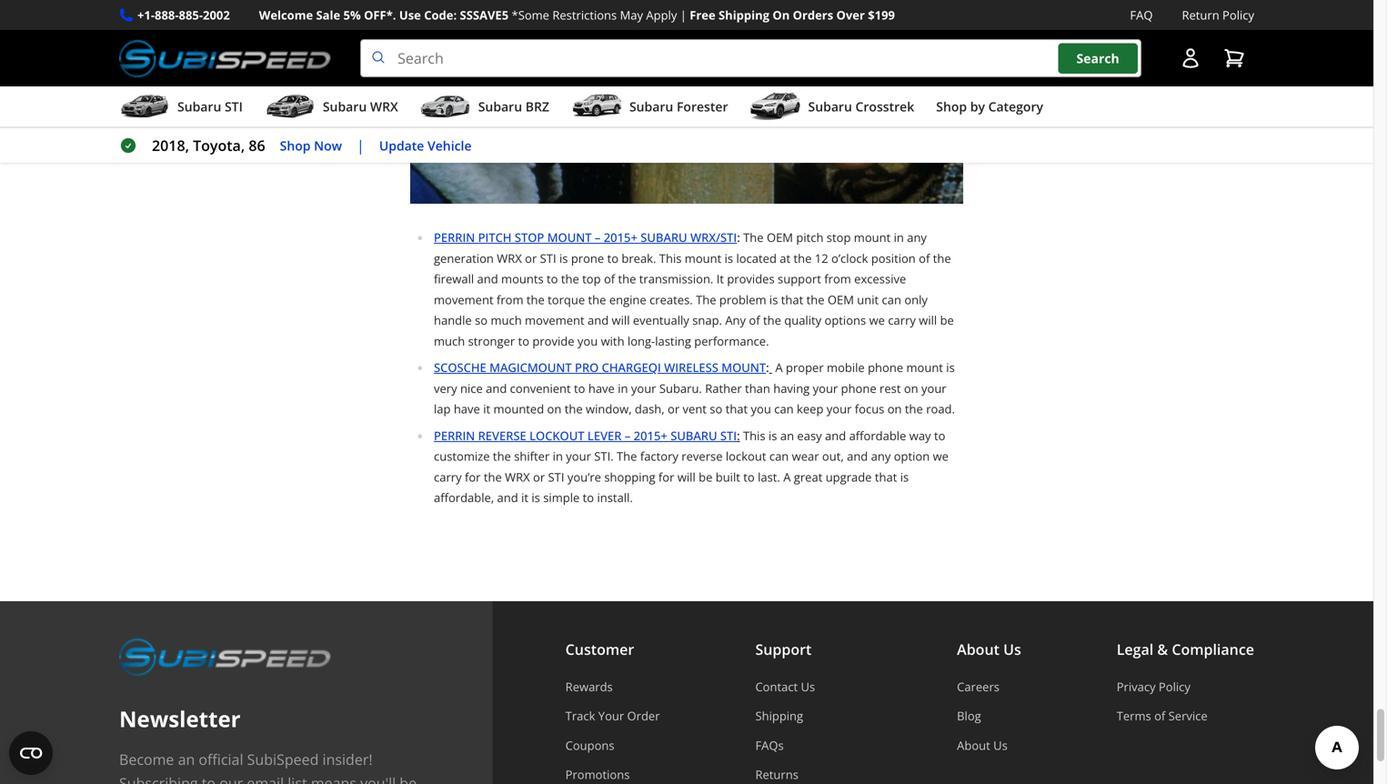 Task type: locate. For each thing, give the bounding box(es) containing it.
contact us link
[[756, 679, 862, 695]]

any inside the oem pitch stop mount in any generation wrx or sti is prone to break. this mount is located at the 12 o'clock position of the firewall and mounts to the top of the transmission. it provides support from excessive movement from the torque the engine creates. the problem is that the oem unit can only handle so much movement and will eventually snap. any of the quality options we carry will be much stronger to provide you with long-lasting performance.
[[908, 229, 927, 246]]

to right prone
[[608, 250, 619, 266]]

subaru for subaru forester
[[630, 98, 674, 115]]

about us
[[958, 640, 1022, 659], [958, 737, 1008, 754]]

support
[[778, 271, 822, 287]]

the up snap.
[[696, 292, 717, 308]]

2015+ up factory
[[634, 428, 668, 444]]

it up "reverse"
[[483, 401, 491, 417]]

very
[[434, 380, 457, 397]]

1 vertical spatial any
[[872, 448, 891, 465]]

the up shopping
[[617, 448, 638, 465]]

factory
[[641, 448, 679, 465]]

perrin up generation
[[434, 229, 475, 246]]

2 horizontal spatial that
[[875, 469, 898, 485]]

policy
[[1223, 7, 1255, 23], [1159, 679, 1191, 695]]

on down convenient
[[548, 401, 562, 417]]

for up affordable,
[[465, 469, 481, 485]]

contact us
[[756, 679, 816, 695]]

2 vertical spatial in
[[553, 448, 563, 465]]

1 vertical spatial much
[[434, 333, 465, 349]]

any down affordable
[[872, 448, 891, 465]]

1 vertical spatial in
[[618, 380, 628, 397]]

this up lockout at the right bottom of the page
[[744, 428, 766, 444]]

mount
[[548, 229, 592, 246], [722, 360, 766, 376]]

0 horizontal spatial we
[[870, 312, 886, 329]]

we right option
[[933, 448, 949, 465]]

any
[[908, 229, 927, 246], [872, 448, 891, 465]]

a
[[776, 360, 783, 376], [784, 469, 791, 485]]

0 vertical spatial that
[[782, 292, 804, 308]]

the left road.
[[906, 401, 924, 417]]

we down unit
[[870, 312, 886, 329]]

1 vertical spatial us
[[801, 679, 816, 695]]

wrx inside dropdown button
[[370, 98, 398, 115]]

2 vertical spatial can
[[770, 448, 789, 465]]

have down scosche magicmount pro chargeqi wireless mount :
[[589, 380, 615, 397]]

your
[[599, 708, 625, 725]]

1 vertical spatial be
[[699, 469, 713, 485]]

about us up careers link
[[958, 640, 1022, 659]]

us down blog 'link'
[[994, 737, 1008, 754]]

or left the vent
[[668, 401, 680, 417]]

2 vertical spatial wrx
[[505, 469, 530, 485]]

dash,
[[635, 401, 665, 417]]

1 horizontal spatial mount
[[722, 360, 766, 376]]

1 vertical spatial mount
[[722, 360, 766, 376]]

1 horizontal spatial shop
[[937, 98, 968, 115]]

mount up than at the right
[[722, 360, 766, 376]]

sale
[[316, 7, 341, 23]]

movement down 'firewall'
[[434, 292, 494, 308]]

can inside a proper mobile phone mount is very nice and convenient to have in your subaru. rather than having your phone rest on your lap have it mounted on the window, dash, or vent so that you can keep your focus on the road.
[[775, 401, 794, 417]]

of right terms
[[1155, 708, 1166, 725]]

wrx inside this is an easy and affordable way to customize the shifter in your sti. the factory reverse lockout can wear out, and any option we carry for the wrx or sti you're shopping for will be built to last. a great upgrade that is affordable, and it is simple to install.
[[505, 469, 530, 485]]

1 horizontal spatial in
[[618, 380, 628, 397]]

your inside this is an easy and affordable way to customize the shifter in your sti. the factory reverse lockout can wear out, and any option we carry for the wrx or sti you're shopping for will be built to last. a great upgrade that is affordable, and it is simple to install.
[[566, 448, 592, 465]]

be
[[941, 312, 955, 329], [699, 469, 713, 485]]

subaru right a subaru crosstrek thumbnail image
[[809, 98, 853, 115]]

1 vertical spatial an
[[178, 750, 195, 769]]

mounted
[[494, 401, 544, 417]]

the up torque
[[561, 271, 580, 287]]

or inside this is an easy and affordable way to customize the shifter in your sti. the factory reverse lockout can wear out, and any option we carry for the wrx or sti you're shopping for will be built to last. a great upgrade that is affordable, and it is simple to install.
[[533, 469, 545, 485]]

oem up options
[[828, 292, 855, 308]]

that down rather
[[726, 401, 748, 417]]

a subaru wrx thumbnail image image
[[265, 93, 316, 120]]

: for this
[[737, 428, 741, 444]]

: up than at the right
[[766, 360, 770, 376]]

scosche
[[434, 360, 487, 376]]

– for lever
[[625, 428, 631, 444]]

this inside the oem pitch stop mount in any generation wrx or sti is prone to break. this mount is located at the 12 o'clock position of the firewall and mounts to the top of the transmission. it provides support from excessive movement from the torque the engine creates. the problem is that the oem unit can only handle so much movement and will eventually snap. any of the quality options we carry will be much stronger to provide you with long-lasting performance.
[[660, 250, 682, 266]]

to left our
[[202, 773, 216, 785]]

1 horizontal spatial we
[[933, 448, 949, 465]]

rewards
[[566, 679, 613, 695]]

will
[[612, 312, 630, 329], [920, 312, 938, 329], [678, 469, 696, 485]]

1 vertical spatial about us
[[958, 737, 1008, 754]]

forester
[[677, 98, 729, 115]]

wrx up the mounts at left top
[[497, 250, 522, 266]]

your
[[632, 380, 657, 397], [813, 380, 838, 397], [922, 380, 947, 397], [827, 401, 852, 417], [566, 448, 592, 465]]

0 vertical spatial so
[[475, 312, 488, 329]]

subaru for subaru brz
[[479, 98, 523, 115]]

1 horizontal spatial policy
[[1223, 7, 1255, 23]]

proper
[[786, 360, 824, 376]]

terms of service
[[1117, 708, 1208, 725]]

so inside a proper mobile phone mount is very nice and convenient to have in your subaru. rather than having your phone rest on your lap have it mounted on the window, dash, or vent so that you can keep your focus on the road.
[[710, 401, 723, 417]]

2002
[[203, 7, 230, 23]]

1 horizontal spatial that
[[782, 292, 804, 308]]

0 vertical spatial shop
[[937, 98, 968, 115]]

mount for proper
[[907, 360, 944, 376]]

0 vertical spatial us
[[1004, 640, 1022, 659]]

blog link
[[958, 708, 1022, 725]]

email
[[247, 773, 284, 785]]

perrin for perrin pitch stop mount – 2015+ subaru wrx/sti :
[[434, 229, 475, 246]]

a right 'last.'
[[784, 469, 791, 485]]

0 vertical spatial be
[[941, 312, 955, 329]]

and inside a proper mobile phone mount is very nice and convenient to have in your subaru. rather than having your phone rest on your lap have it mounted on the window, dash, or vent so that you can keep your focus on the road.
[[486, 380, 507, 397]]

the inside this is an easy and affordable way to customize the shifter in your sti. the factory reverse lockout can wear out, and any option we carry for the wrx or sti you're shopping for will be built to last. a great upgrade that is affordable, and it is simple to install.
[[617, 448, 638, 465]]

to inside become an official subispeed insider! subscribing to our email list means you'll b
[[202, 773, 216, 785]]

0 vertical spatial policy
[[1223, 7, 1255, 23]]

subispeed logo image
[[119, 39, 331, 77], [119, 638, 331, 676]]

from
[[825, 271, 852, 287], [497, 292, 524, 308]]

the up perrin reverse lockout lever – 2015+ subaru sti 'link'
[[565, 401, 583, 417]]

subaru up now at the top of the page
[[323, 98, 367, 115]]

shop
[[937, 98, 968, 115], [280, 137, 311, 154]]

a subaru sti thumbnail image image
[[119, 93, 170, 120]]

you inside the oem pitch stop mount in any generation wrx or sti is prone to break. this mount is located at the 12 o'clock position of the firewall and mounts to the top of the transmission. it provides support from excessive movement from the torque the engine creates. the problem is that the oem unit can only handle so much movement and will eventually snap. any of the quality options we carry will be much stronger to provide you with long-lasting performance.
[[578, 333, 598, 349]]

1 vertical spatial or
[[668, 401, 680, 417]]

on
[[773, 7, 790, 23]]

1 horizontal spatial –
[[625, 428, 631, 444]]

|
[[681, 7, 687, 23], [357, 136, 365, 155]]

blog
[[958, 708, 982, 725]]

1 horizontal spatial movement
[[525, 312, 585, 329]]

0 horizontal spatial oem
[[767, 229, 794, 246]]

legal & compliance
[[1117, 640, 1255, 659]]

you inside a proper mobile phone mount is very nice and convenient to have in your subaru. rather than having your phone rest on your lap have it mounted on the window, dash, or vent so that you can keep your focus on the road.
[[751, 401, 772, 417]]

subaru left 'forester'
[[630, 98, 674, 115]]

the
[[744, 229, 764, 246], [696, 292, 717, 308], [617, 448, 638, 465]]

1 vertical spatial phone
[[842, 380, 877, 397]]

0 vertical spatial wrx
[[370, 98, 398, 115]]

2 about from the top
[[958, 737, 991, 754]]

–
[[595, 229, 601, 246], [625, 428, 631, 444]]

2 vertical spatial mount
[[907, 360, 944, 376]]

mount
[[854, 229, 891, 246], [685, 250, 722, 266], [907, 360, 944, 376]]

– right the lever
[[625, 428, 631, 444]]

a proper mobile phone mount is very nice and convenient to have in your subaru. rather than having your phone rest on your lap have it mounted on the window, dash, or vent so that you can keep your focus on the road.
[[434, 360, 956, 417]]

0 vertical spatial in
[[894, 229, 905, 246]]

wrx/sti
[[691, 229, 737, 246]]

0 horizontal spatial so
[[475, 312, 488, 329]]

0 vertical spatial perrin
[[434, 229, 475, 246]]

apply
[[647, 7, 677, 23]]

the
[[794, 250, 812, 266], [934, 250, 952, 266], [561, 271, 580, 287], [618, 271, 637, 287], [527, 292, 545, 308], [588, 292, 607, 308], [807, 292, 825, 308], [764, 312, 782, 329], [565, 401, 583, 417], [906, 401, 924, 417], [493, 448, 511, 465], [484, 469, 502, 485]]

or
[[525, 250, 537, 266], [668, 401, 680, 417], [533, 469, 545, 485]]

1 horizontal spatial the
[[696, 292, 717, 308]]

your up you're
[[566, 448, 592, 465]]

that down option
[[875, 469, 898, 485]]

0 vertical spatial about
[[958, 640, 1000, 659]]

1 about from the top
[[958, 640, 1000, 659]]

4 subaru from the left
[[630, 98, 674, 115]]

carry down customize
[[434, 469, 462, 485]]

us
[[1004, 640, 1022, 659], [801, 679, 816, 695], [994, 737, 1008, 754]]

the up engine
[[618, 271, 637, 287]]

: up located
[[737, 229, 741, 246]]

is inside a proper mobile phone mount is very nice and convenient to have in your subaru. rather than having your phone rest on your lap have it mounted on the window, dash, or vent so that you can keep your focus on the road.
[[947, 360, 955, 376]]

1 vertical spatial subispeed logo image
[[119, 638, 331, 676]]

can inside the oem pitch stop mount in any generation wrx or sti is prone to break. this mount is located at the 12 o'clock position of the firewall and mounts to the top of the transmission. it provides support from excessive movement from the torque the engine creates. the problem is that the oem unit can only handle so much movement and will eventually snap. any of the quality options we carry will be much stronger to provide you with long-lasting performance.
[[882, 292, 902, 308]]

1 vertical spatial you
[[751, 401, 772, 417]]

phone
[[868, 360, 904, 376], [842, 380, 877, 397]]

search input field
[[361, 39, 1142, 77]]

1 vertical spatial perrin
[[434, 428, 475, 444]]

shipping down contact
[[756, 708, 804, 725]]

2 vertical spatial us
[[994, 737, 1008, 754]]

us up shipping link
[[801, 679, 816, 695]]

on down rest
[[888, 401, 902, 417]]

0 vertical spatial this
[[660, 250, 682, 266]]

0 vertical spatial 2015+
[[604, 229, 638, 246]]

1 horizontal spatial you
[[751, 401, 772, 417]]

we inside the oem pitch stop mount in any generation wrx or sti is prone to break. this mount is located at the 12 o'clock position of the firewall and mounts to the top of the transmission. it provides support from excessive movement from the torque the engine creates. the problem is that the oem unit can only handle so much movement and will eventually snap. any of the quality options we carry will be much stronger to provide you with long-lasting performance.
[[870, 312, 886, 329]]

focus
[[855, 401, 885, 417]]

2 perrin from the top
[[434, 428, 475, 444]]

subaru for subaru wrx
[[323, 98, 367, 115]]

much down the handle
[[434, 333, 465, 349]]

in down the chargeqi
[[618, 380, 628, 397]]

returns
[[756, 767, 799, 783]]

0 horizontal spatial mount
[[685, 250, 722, 266]]

– for mount
[[595, 229, 601, 246]]

crosstrek
[[856, 98, 915, 115]]

open widget image
[[9, 732, 53, 775]]

an left 'easy'
[[781, 428, 795, 444]]

1 horizontal spatial from
[[825, 271, 852, 287]]

window,
[[586, 401, 632, 417]]

from down o'clock
[[825, 271, 852, 287]]

1 horizontal spatial |
[[681, 7, 687, 23]]

in inside the oem pitch stop mount in any generation wrx or sti is prone to break. this mount is located at the 12 o'clock position of the firewall and mounts to the top of the transmission. it provides support from excessive movement from the torque the engine creates. the problem is that the oem unit can only handle so much movement and will eventually snap. any of the quality options we carry will be much stronger to provide you with long-lasting performance.
[[894, 229, 905, 246]]

2 horizontal spatial the
[[744, 229, 764, 246]]

1 vertical spatial 2015+
[[634, 428, 668, 444]]

:
[[737, 229, 741, 246], [766, 360, 770, 376], [737, 428, 741, 444]]

wrx
[[370, 98, 398, 115], [497, 250, 522, 266], [505, 469, 530, 485]]

0 vertical spatial carry
[[889, 312, 916, 329]]

shop for shop now
[[280, 137, 311, 154]]

5 subaru from the left
[[809, 98, 853, 115]]

1 horizontal spatial any
[[908, 229, 927, 246]]

lap
[[434, 401, 451, 417]]

track your order
[[566, 708, 660, 725]]

with
[[601, 333, 625, 349]]

subaru left brz
[[479, 98, 523, 115]]

is left 'easy'
[[769, 428, 778, 444]]

of right top
[[604, 271, 615, 287]]

in up position
[[894, 229, 905, 246]]

you left with
[[578, 333, 598, 349]]

2 subaru from the left
[[323, 98, 367, 115]]

subaru up "reverse"
[[671, 428, 718, 444]]

– up prone
[[595, 229, 601, 246]]

is up road.
[[947, 360, 955, 376]]

from down the mounts at left top
[[497, 292, 524, 308]]

that inside this is an easy and affordable way to customize the shifter in your sti. the factory reverse lockout can wear out, and any option we carry for the wrx or sti you're shopping for will be built to last. a great upgrade that is affordable, and it is simple to install.
[[875, 469, 898, 485]]

mount inside a proper mobile phone mount is very nice and convenient to have in your subaru. rather than having your phone rest on your lap have it mounted on the window, dash, or vent so that you can keep your focus on the road.
[[907, 360, 944, 376]]

: up lockout at the right bottom of the page
[[737, 428, 741, 444]]

0 horizontal spatial that
[[726, 401, 748, 417]]

2 vertical spatial :
[[737, 428, 741, 444]]

888-
[[155, 7, 179, 23]]

us up careers link
[[1004, 640, 1022, 659]]

to up "magicmount"
[[518, 333, 530, 349]]

any
[[726, 312, 746, 329]]

about us down blog 'link'
[[958, 737, 1008, 754]]

service
[[1169, 708, 1208, 725]]

update
[[379, 137, 424, 154]]

now
[[314, 137, 342, 154]]

sti inside the oem pitch stop mount in any generation wrx or sti is prone to break. this mount is located at the 12 o'clock position of the firewall and mounts to the top of the transmission. it provides support from excessive movement from the torque the engine creates. the problem is that the oem unit can only handle so much movement and will eventually snap. any of the quality options we carry will be much stronger to provide you with long-lasting performance.
[[540, 250, 557, 266]]

oem up the at
[[767, 229, 794, 246]]

carry down only
[[889, 312, 916, 329]]

terms of service link
[[1117, 708, 1255, 725]]

mount up road.
[[907, 360, 944, 376]]

is down provides
[[770, 292, 779, 308]]

0 horizontal spatial in
[[553, 448, 563, 465]]

0 horizontal spatial you
[[578, 333, 598, 349]]

0 vertical spatial it
[[483, 401, 491, 417]]

policy up terms of service link
[[1159, 679, 1191, 695]]

| left free
[[681, 7, 687, 23]]

0 horizontal spatial this
[[660, 250, 682, 266]]

privacy policy
[[1117, 679, 1191, 695]]

terms
[[1117, 708, 1152, 725]]

update vehicle button
[[379, 135, 472, 156]]

in inside this is an easy and affordable way to customize the shifter in your sti. the factory reverse lockout can wear out, and any option we carry for the wrx or sti you're shopping for will be built to last. a great upgrade that is affordable, and it is simple to install.
[[553, 448, 563, 465]]

last.
[[758, 469, 781, 485]]

this up transmission.
[[660, 250, 682, 266]]

subaru crosstrek
[[809, 98, 915, 115]]

wrx down shifter
[[505, 469, 530, 485]]

2 horizontal spatial mount
[[907, 360, 944, 376]]

this is an easy and affordable way to customize the shifter in your sti. the factory reverse lockout can wear out, and any option we carry for the wrx or sti you're shopping for will be built to last. a great upgrade that is affordable, and it is simple to install.
[[434, 428, 949, 506]]

located
[[737, 250, 777, 266]]

to up torque
[[547, 271, 558, 287]]

1 horizontal spatial a
[[784, 469, 791, 485]]

1 vertical spatial a
[[784, 469, 791, 485]]

mobile
[[827, 360, 865, 376]]

so right the vent
[[710, 401, 723, 417]]

mount up prone
[[548, 229, 592, 246]]

will down "reverse"
[[678, 469, 696, 485]]

and down generation
[[477, 271, 498, 287]]

0 vertical spatial a
[[776, 360, 783, 376]]

chargeqi
[[602, 360, 661, 376]]

that down support
[[782, 292, 804, 308]]

2015+ up break.
[[604, 229, 638, 246]]

stop
[[515, 229, 545, 246]]

0 horizontal spatial from
[[497, 292, 524, 308]]

1 horizontal spatial will
[[678, 469, 696, 485]]

0 horizontal spatial any
[[872, 448, 891, 465]]

1 horizontal spatial carry
[[889, 312, 916, 329]]

a up having
[[776, 360, 783, 376]]

0 vertical spatial –
[[595, 229, 601, 246]]

0 vertical spatial can
[[882, 292, 902, 308]]

0 horizontal spatial |
[[357, 136, 365, 155]]

0 horizontal spatial –
[[595, 229, 601, 246]]

1 horizontal spatial this
[[744, 428, 766, 444]]

phone up focus
[[842, 380, 877, 397]]

3 subaru from the left
[[479, 98, 523, 115]]

0 horizontal spatial mount
[[548, 229, 592, 246]]

1 vertical spatial carry
[[434, 469, 462, 485]]

0 vertical spatial or
[[525, 250, 537, 266]]

885-
[[179, 7, 203, 23]]

button image
[[1180, 47, 1202, 69]]

about down "blog"
[[958, 737, 991, 754]]

1 subaru from the left
[[177, 98, 221, 115]]

position
[[872, 250, 916, 266]]

shop now link
[[280, 135, 342, 156]]

0 horizontal spatial will
[[612, 312, 630, 329]]

is down wrx/sti
[[725, 250, 734, 266]]

| right now at the top of the page
[[357, 136, 365, 155]]

1 perrin from the top
[[434, 229, 475, 246]]

1 vertical spatial that
[[726, 401, 748, 417]]

0 vertical spatial subispeed logo image
[[119, 39, 331, 77]]

2 vertical spatial the
[[617, 448, 638, 465]]

subaru
[[641, 229, 688, 246], [671, 428, 718, 444]]

1 vertical spatial policy
[[1159, 679, 1191, 695]]

a inside this is an easy and affordable way to customize the shifter in your sti. the factory reverse lockout can wear out, and any option we carry for the wrx or sti you're shopping for will be built to last. a great upgrade that is affordable, and it is simple to install.
[[784, 469, 791, 485]]

0 horizontal spatial it
[[483, 401, 491, 417]]

any up position
[[908, 229, 927, 246]]

become
[[119, 750, 174, 769]]

on
[[905, 380, 919, 397], [548, 401, 562, 417], [888, 401, 902, 417]]

pitch
[[478, 229, 512, 246]]

2 for from the left
[[659, 469, 675, 485]]

1 vertical spatial oem
[[828, 292, 855, 308]]

can inside this is an easy and affordable way to customize the shifter in your sti. the factory reverse lockout can wear out, and any option we carry for the wrx or sti you're shopping for will be built to last. a great upgrade that is affordable, and it is simple to install.
[[770, 448, 789, 465]]

0 vertical spatial |
[[681, 7, 687, 23]]

or down shifter
[[533, 469, 545, 485]]

we
[[870, 312, 886, 329], [933, 448, 949, 465]]

shop inside dropdown button
[[937, 98, 968, 115]]

out,
[[823, 448, 844, 465]]

be inside the oem pitch stop mount in any generation wrx or sti is prone to break. this mount is located at the 12 o'clock position of the firewall and mounts to the top of the transmission. it provides support from excessive movement from the torque the engine creates. the problem is that the oem unit can only handle so much movement and will eventually snap. any of the quality options we carry will be much stronger to provide you with long-lasting performance.
[[941, 312, 955, 329]]

2015+ for break.
[[604, 229, 638, 246]]

on right rest
[[905, 380, 919, 397]]

0 horizontal spatial shop
[[280, 137, 311, 154]]

track
[[566, 708, 596, 725]]

1 vertical spatial so
[[710, 401, 723, 417]]

sti up simple
[[548, 469, 565, 485]]

or down stop at the top of the page
[[525, 250, 537, 266]]

1 horizontal spatial for
[[659, 469, 675, 485]]

1 vertical spatial this
[[744, 428, 766, 444]]

the up located
[[744, 229, 764, 246]]

shop by category button
[[937, 90, 1044, 127]]

0 vertical spatial you
[[578, 333, 598, 349]]

your up keep
[[813, 380, 838, 397]]

newsletter
[[119, 704, 241, 734]]

subaru forester
[[630, 98, 729, 115]]

1 vertical spatial –
[[625, 428, 631, 444]]

pitch
[[797, 229, 824, 246]]

shop left now at the top of the page
[[280, 137, 311, 154]]

2 horizontal spatial on
[[905, 380, 919, 397]]

to
[[608, 250, 619, 266], [547, 271, 558, 287], [518, 333, 530, 349], [574, 380, 586, 397], [935, 428, 946, 444], [744, 469, 755, 485], [583, 490, 594, 506], [202, 773, 216, 785]]

0 vertical spatial shipping
[[719, 7, 770, 23]]

will inside this is an easy and affordable way to customize the shifter in your sti. the factory reverse lockout can wear out, and any option we carry for the wrx or sti you're shopping for will be built to last. a great upgrade that is affordable, and it is simple to install.
[[678, 469, 696, 485]]

*some
[[512, 7, 550, 23]]

1 horizontal spatial so
[[710, 401, 723, 417]]



Task type: describe. For each thing, give the bounding box(es) containing it.
it inside this is an easy and affordable way to customize the shifter in your sti. the factory reverse lockout can wear out, and any option we carry for the wrx or sti you're shopping for will be built to last. a great upgrade that is affordable, and it is simple to install.
[[522, 490, 529, 506]]

and up out,
[[826, 428, 847, 444]]

stronger
[[468, 333, 515, 349]]

us for about us link
[[994, 737, 1008, 754]]

of right any
[[749, 312, 761, 329]]

1 horizontal spatial have
[[589, 380, 615, 397]]

wrx inside the oem pitch stop mount in any generation wrx or sti is prone to break. this mount is located at the 12 o'clock position of the firewall and mounts to the top of the transmission. it provides support from excessive movement from the torque the engine creates. the problem is that the oem unit can only handle so much movement and will eventually snap. any of the quality options we carry will be much stronger to provide you with long-lasting performance.
[[497, 250, 522, 266]]

1 for from the left
[[465, 469, 481, 485]]

0 horizontal spatial much
[[434, 333, 465, 349]]

and up with
[[588, 312, 609, 329]]

a subaru crosstrek thumbnail image image
[[750, 93, 801, 120]]

subaru for subaru crosstrek
[[809, 98, 853, 115]]

2 subispeed logo image from the top
[[119, 638, 331, 676]]

over
[[837, 7, 865, 23]]

: for the
[[737, 229, 741, 246]]

2 horizontal spatial will
[[920, 312, 938, 329]]

$199
[[868, 7, 896, 23]]

+1-888-885-2002 link
[[137, 5, 230, 25]]

performance.
[[695, 333, 770, 349]]

any inside this is an easy and affordable way to customize the shifter in your sti. the factory reverse lockout can wear out, and any option we carry for the wrx or sti you're shopping for will be built to last. a great upgrade that is affordable, and it is simple to install.
[[872, 448, 891, 465]]

0 vertical spatial from
[[825, 271, 852, 287]]

1 vertical spatial the
[[696, 292, 717, 308]]

and right affordable,
[[497, 490, 519, 506]]

welcome
[[259, 7, 313, 23]]

faqs
[[756, 737, 784, 754]]

that inside a proper mobile phone mount is very nice and convenient to have in your subaru. rather than having your phone rest on your lap have it mounted on the window, dash, or vent so that you can keep your focus on the road.
[[726, 401, 748, 417]]

to left 'last.'
[[744, 469, 755, 485]]

compliance
[[1173, 640, 1255, 659]]

orders
[[793, 7, 834, 23]]

subaru forester button
[[572, 90, 729, 127]]

0 vertical spatial much
[[491, 312, 522, 329]]

order
[[628, 708, 660, 725]]

the up quality
[[807, 292, 825, 308]]

reverse
[[682, 448, 723, 465]]

to inside a proper mobile phone mount is very nice and convenient to have in your subaru. rather than having your phone rest on your lap have it mounted on the window, dash, or vent so that you can keep your focus on the road.
[[574, 380, 586, 397]]

or inside the oem pitch stop mount in any generation wrx or sti is prone to break. this mount is located at the 12 o'clock position of the firewall and mounts to the top of the transmission. it provides support from excessive movement from the torque the engine creates. the problem is that the oem unit can only handle so much movement and will eventually snap. any of the quality options we carry will be much stronger to provide you with long-lasting performance.
[[525, 250, 537, 266]]

unit
[[858, 292, 879, 308]]

0 vertical spatial movement
[[434, 292, 494, 308]]

sti up lockout at the right bottom of the page
[[721, 428, 737, 444]]

return
[[1183, 7, 1220, 23]]

a inside a proper mobile phone mount is very nice and convenient to have in your subaru. rather than having your phone rest on your lap have it mounted on the window, dash, or vent so that you can keep your focus on the road.
[[776, 360, 783, 376]]

subaru for this
[[641, 229, 688, 246]]

rather
[[706, 380, 742, 397]]

mounts
[[502, 271, 544, 287]]

welcome sale 5% off*. use code: sssave5 *some restrictions may apply | free shipping on orders over $199
[[259, 7, 896, 23]]

your up dash,
[[632, 380, 657, 397]]

track your order link
[[566, 708, 660, 725]]

or inside a proper mobile phone mount is very nice and convenient to have in your subaru. rather than having your phone rest on your lap have it mounted on the window, dash, or vent so that you can keep your focus on the road.
[[668, 401, 680, 417]]

simple
[[544, 490, 580, 506]]

mount for oem
[[854, 229, 891, 246]]

that inside the oem pitch stop mount in any generation wrx or sti is prone to break. this mount is located at the 12 o'clock position of the firewall and mounts to the top of the transmission. it provides support from excessive movement from the torque the engine creates. the problem is that the oem unit can only handle so much movement and will eventually snap. any of the quality options we carry will be much stronger to provide you with long-lasting performance.
[[782, 292, 804, 308]]

it inside a proper mobile phone mount is very nice and convenient to have in your subaru. rather than having your phone rest on your lap have it mounted on the window, dash, or vent so that you can keep your focus on the road.
[[483, 401, 491, 417]]

returns link
[[756, 767, 862, 783]]

at
[[780, 250, 791, 266]]

1 vertical spatial |
[[357, 136, 365, 155]]

0 vertical spatial phone
[[868, 360, 904, 376]]

subaru brz button
[[420, 90, 550, 127]]

86
[[249, 136, 265, 155]]

to right way
[[935, 428, 946, 444]]

subaru sti
[[177, 98, 243, 115]]

carry inside this is an easy and affordable way to customize the shifter in your sti. the factory reverse lockout can wear out, and any option we carry for the wrx or sti you're shopping for will be built to last. a great upgrade that is affordable, and it is simple to install.
[[434, 469, 462, 485]]

having
[[774, 380, 810, 397]]

0 vertical spatial mount
[[548, 229, 592, 246]]

official
[[199, 750, 243, 769]]

us for contact us link
[[801, 679, 816, 695]]

subispeed
[[247, 750, 319, 769]]

creates.
[[650, 292, 693, 308]]

0 vertical spatial oem
[[767, 229, 794, 246]]

the up affordable,
[[484, 469, 502, 485]]

option
[[894, 448, 930, 465]]

perrin pitch stop mount – 2015+ subaru wrx/sti link
[[434, 229, 737, 246]]

insider!
[[323, 750, 373, 769]]

the down the mounts at left top
[[527, 292, 545, 308]]

use
[[399, 7, 421, 23]]

sti inside subaru sti dropdown button
[[225, 98, 243, 115]]

support
[[756, 640, 812, 659]]

2015+ for the
[[634, 428, 668, 444]]

1 horizontal spatial oem
[[828, 292, 855, 308]]

privacy
[[1117, 679, 1156, 695]]

so inside the oem pitch stop mount in any generation wrx or sti is prone to break. this mount is located at the 12 o'clock position of the firewall and mounts to the top of the transmission. it provides support from excessive movement from the torque the engine creates. the problem is that the oem unit can only handle so much movement and will eventually snap. any of the quality options we carry will be much stronger to provide you with long-lasting performance.
[[475, 312, 488, 329]]

subaru brz
[[479, 98, 550, 115]]

this inside this is an easy and affordable way to customize the shifter in your sti. the factory reverse lockout can wear out, and any option we carry for the wrx or sti you're shopping for will be built to last. a great upgrade that is affordable, and it is simple to install.
[[744, 428, 766, 444]]

shop for shop by category
[[937, 98, 968, 115]]

the right position
[[934, 250, 952, 266]]

0 horizontal spatial on
[[548, 401, 562, 417]]

a subaru forester thumbnail image image
[[572, 93, 623, 120]]

magicmount
[[490, 360, 572, 376]]

easy
[[798, 428, 822, 444]]

1 subispeed logo image from the top
[[119, 39, 331, 77]]

install.
[[598, 490, 633, 506]]

policy for return policy
[[1223, 7, 1255, 23]]

shifter
[[514, 448, 550, 465]]

carry inside the oem pitch stop mount in any generation wrx or sti is prone to break. this mount is located at the 12 o'clock position of the firewall and mounts to the top of the transmission. it provides support from excessive movement from the torque the engine creates. the problem is that the oem unit can only handle so much movement and will eventually snap. any of the quality options we carry will be much stronger to provide you with long-lasting performance.
[[889, 312, 916, 329]]

promotions link
[[566, 767, 660, 783]]

your right keep
[[827, 401, 852, 417]]

an inside this is an easy and affordable way to customize the shifter in your sti. the factory reverse lockout can wear out, and any option we carry for the wrx or sti you're shopping for will be built to last. a great upgrade that is affordable, and it is simple to install.
[[781, 428, 795, 444]]

2018,
[[152, 136, 189, 155]]

upgrade
[[826, 469, 872, 485]]

privacy policy link
[[1117, 679, 1255, 695]]

in inside a proper mobile phone mount is very nice and convenient to have in your subaru. rather than having your phone rest on your lap have it mounted on the window, dash, or vent so that you can keep your focus on the road.
[[618, 380, 628, 397]]

lasting
[[656, 333, 692, 349]]

than
[[745, 380, 771, 397]]

eventually
[[633, 312, 690, 329]]

convenient
[[510, 380, 571, 397]]

prone
[[571, 250, 605, 266]]

we inside this is an easy and affordable way to customize the shifter in your sti. the factory reverse lockout can wear out, and any option we carry for the wrx or sti you're shopping for will be built to last. a great upgrade that is affordable, and it is simple to install.
[[933, 448, 949, 465]]

0 horizontal spatial have
[[454, 401, 480, 417]]

subaru.
[[660, 380, 702, 397]]

provide
[[533, 333, 575, 349]]

scosche magicmount pro chargeqi wireless mount link
[[434, 360, 766, 376]]

policy for privacy policy
[[1159, 679, 1191, 695]]

2018, toyota, 86
[[152, 136, 265, 155]]

the right the at
[[794, 250, 812, 266]]

problem
[[720, 292, 767, 308]]

legal
[[1117, 640, 1154, 659]]

stop
[[827, 229, 851, 246]]

perrin for perrin reverse lockout lever – 2015+ subaru sti :
[[434, 428, 475, 444]]

list
[[288, 773, 307, 785]]

wear
[[792, 448, 820, 465]]

the left quality
[[764, 312, 782, 329]]

keep
[[797, 401, 824, 417]]

be inside this is an easy and affordable way to customize the shifter in your sti. the factory reverse lockout can wear out, and any option we carry for the wrx or sti you're shopping for will be built to last. a great upgrade that is affordable, and it is simple to install.
[[699, 469, 713, 485]]

built
[[716, 469, 741, 485]]

search button
[[1059, 43, 1138, 74]]

perrin reverse lockout lever – 2015+ subaru sti :
[[434, 428, 741, 444]]

subaru for subaru sti
[[177, 98, 221, 115]]

sti inside this is an easy and affordable way to customize the shifter in your sti. the factory reverse lockout can wear out, and any option we carry for the wrx or sti you're shopping for will be built to last. a great upgrade that is affordable, and it is simple to install.
[[548, 469, 565, 485]]

is left prone
[[560, 250, 568, 266]]

of right position
[[919, 250, 931, 266]]

handle
[[434, 312, 472, 329]]

is left simple
[[532, 490, 541, 506]]

2 about us from the top
[[958, 737, 1008, 754]]

return policy link
[[1183, 5, 1255, 25]]

1 about us from the top
[[958, 640, 1022, 659]]

coupons link
[[566, 737, 660, 754]]

subaru for factory
[[671, 428, 718, 444]]

12
[[815, 250, 829, 266]]

way
[[910, 428, 932, 444]]

provides
[[728, 271, 775, 287]]

affordable
[[850, 428, 907, 444]]

the down top
[[588, 292, 607, 308]]

your up road.
[[922, 380, 947, 397]]

and up upgrade
[[847, 448, 869, 465]]

an inside become an official subispeed insider! subscribing to our email list means you'll b
[[178, 750, 195, 769]]

0 vertical spatial the
[[744, 229, 764, 246]]

subaru sti button
[[119, 90, 243, 127]]

the down "reverse"
[[493, 448, 511, 465]]

1 vertical spatial shipping
[[756, 708, 804, 725]]

by
[[971, 98, 986, 115]]

to down you're
[[583, 490, 594, 506]]

scosche magicmount pro chargeqi wireless mount :
[[434, 360, 770, 376]]

subaru wrx button
[[265, 90, 398, 127]]

transmission.
[[640, 271, 714, 287]]

1 vertical spatial :
[[766, 360, 770, 376]]

options
[[825, 312, 867, 329]]

you'll
[[361, 773, 396, 785]]

is down option
[[901, 469, 909, 485]]

customer
[[566, 640, 635, 659]]

a subaru brz thumbnail image image
[[420, 93, 471, 120]]

update vehicle
[[379, 137, 472, 154]]

shipping link
[[756, 708, 862, 725]]

reverse
[[478, 428, 527, 444]]

shopping
[[605, 469, 656, 485]]

1 horizontal spatial on
[[888, 401, 902, 417]]



Task type: vqa. For each thing, say whether or not it's contained in the screenshot.
"STI" within This is an easy and affordable way to customize the shifter in your STI. The factory reverse lockout can wear out, and any option we carry for the WRX or STI you're shopping for will be built to last. A great upgrade that is affordable, and it is simple to install.
yes



